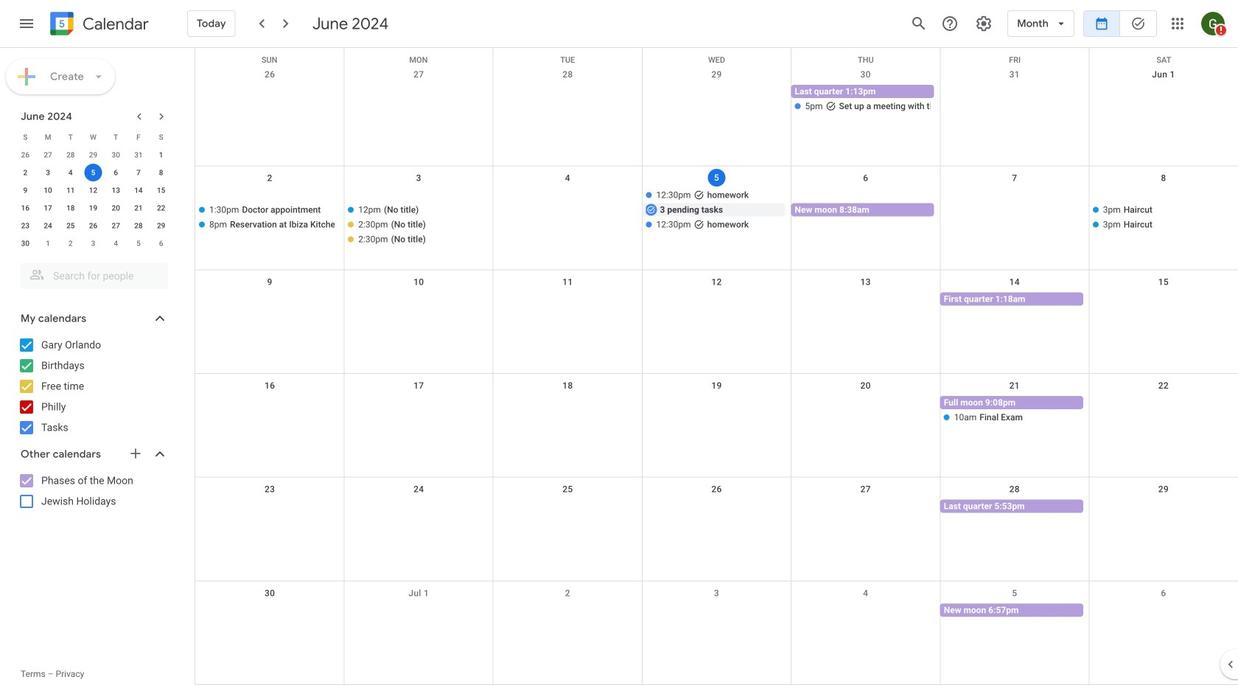 Task type: vqa. For each thing, say whether or not it's contained in the screenshot.
Go back image
no



Task type: describe. For each thing, give the bounding box(es) containing it.
21 element
[[130, 199, 147, 217]]

my calendars list
[[3, 333, 183, 439]]

7 element
[[130, 164, 147, 181]]

6 element
[[107, 164, 125, 181]]

24 element
[[39, 217, 57, 234]]

july 1 element
[[39, 234, 57, 252]]

28 element
[[130, 217, 147, 234]]

calendar element
[[47, 9, 149, 41]]

july 5 element
[[130, 234, 147, 252]]

13 element
[[107, 181, 125, 199]]

july 2 element
[[62, 234, 79, 252]]

main drawer image
[[18, 15, 35, 32]]

18 element
[[62, 199, 79, 217]]

9 element
[[16, 181, 34, 199]]

2 element
[[16, 164, 34, 181]]

cell inside june 2024 "grid"
[[82, 164, 105, 181]]

june 2024 grid
[[14, 128, 173, 252]]

settings menu image
[[976, 15, 993, 32]]

10 element
[[39, 181, 57, 199]]

4 element
[[62, 164, 79, 181]]

may 29 element
[[84, 146, 102, 164]]

8 element
[[152, 164, 170, 181]]

Search for people text field
[[29, 263, 159, 289]]

add other calendars image
[[128, 446, 143, 461]]

may 30 element
[[107, 146, 125, 164]]

1 element
[[152, 146, 170, 164]]

july 4 element
[[107, 234, 125, 252]]

may 31 element
[[130, 146, 147, 164]]



Task type: locate. For each thing, give the bounding box(es) containing it.
may 26 element
[[16, 146, 34, 164]]

29 element
[[152, 217, 170, 234]]

may 28 element
[[62, 146, 79, 164]]

16 element
[[16, 199, 34, 217]]

3 element
[[39, 164, 57, 181]]

grid
[[195, 48, 1239, 685]]

5, today element
[[84, 164, 102, 181]]

30 element
[[16, 234, 34, 252]]

heading
[[80, 15, 149, 33]]

19 element
[[84, 199, 102, 217]]

26 element
[[84, 217, 102, 234]]

july 3 element
[[84, 234, 102, 252]]

14 element
[[130, 181, 147, 199]]

may 27 element
[[39, 146, 57, 164]]

other calendars list
[[3, 469, 183, 513]]

heading inside calendar element
[[80, 15, 149, 33]]

row
[[195, 48, 1239, 65], [195, 63, 1239, 166], [14, 128, 173, 146], [14, 146, 173, 164], [14, 164, 173, 181], [195, 166, 1239, 270], [14, 181, 173, 199], [14, 199, 173, 217], [14, 217, 173, 234], [14, 234, 173, 252], [195, 270, 1239, 374], [195, 374, 1239, 478], [195, 478, 1239, 581], [195, 581, 1239, 685]]

15 element
[[152, 181, 170, 199]]

27 element
[[107, 217, 125, 234]]

cell
[[195, 85, 344, 114], [344, 85, 494, 114], [494, 85, 643, 114], [643, 85, 792, 114], [792, 85, 941, 114], [941, 85, 1090, 114], [1090, 85, 1239, 114], [82, 164, 105, 181], [195, 189, 345, 248], [344, 189, 494, 248], [494, 189, 643, 248], [643, 189, 792, 248], [941, 189, 1090, 248], [1090, 189, 1239, 248], [195, 292, 344, 307], [344, 292, 494, 307], [494, 292, 643, 307], [792, 292, 941, 307], [1090, 292, 1239, 307], [195, 396, 344, 425], [344, 396, 494, 425], [494, 396, 643, 425], [792, 396, 941, 425], [941, 396, 1090, 425], [1090, 396, 1239, 425], [195, 500, 344, 514], [344, 500, 494, 514], [494, 500, 643, 514], [792, 500, 941, 514], [1090, 500, 1239, 514], [195, 603, 344, 618], [344, 603, 494, 618], [494, 603, 643, 618], [792, 603, 941, 618], [1090, 603, 1239, 618]]

20 element
[[107, 199, 125, 217]]

17 element
[[39, 199, 57, 217]]

july 6 element
[[152, 234, 170, 252]]

12 element
[[84, 181, 102, 199]]

22 element
[[152, 199, 170, 217]]

23 element
[[16, 217, 34, 234]]

25 element
[[62, 217, 79, 234]]

None search field
[[0, 257, 183, 289]]

row group
[[14, 146, 173, 252]]

11 element
[[62, 181, 79, 199]]



